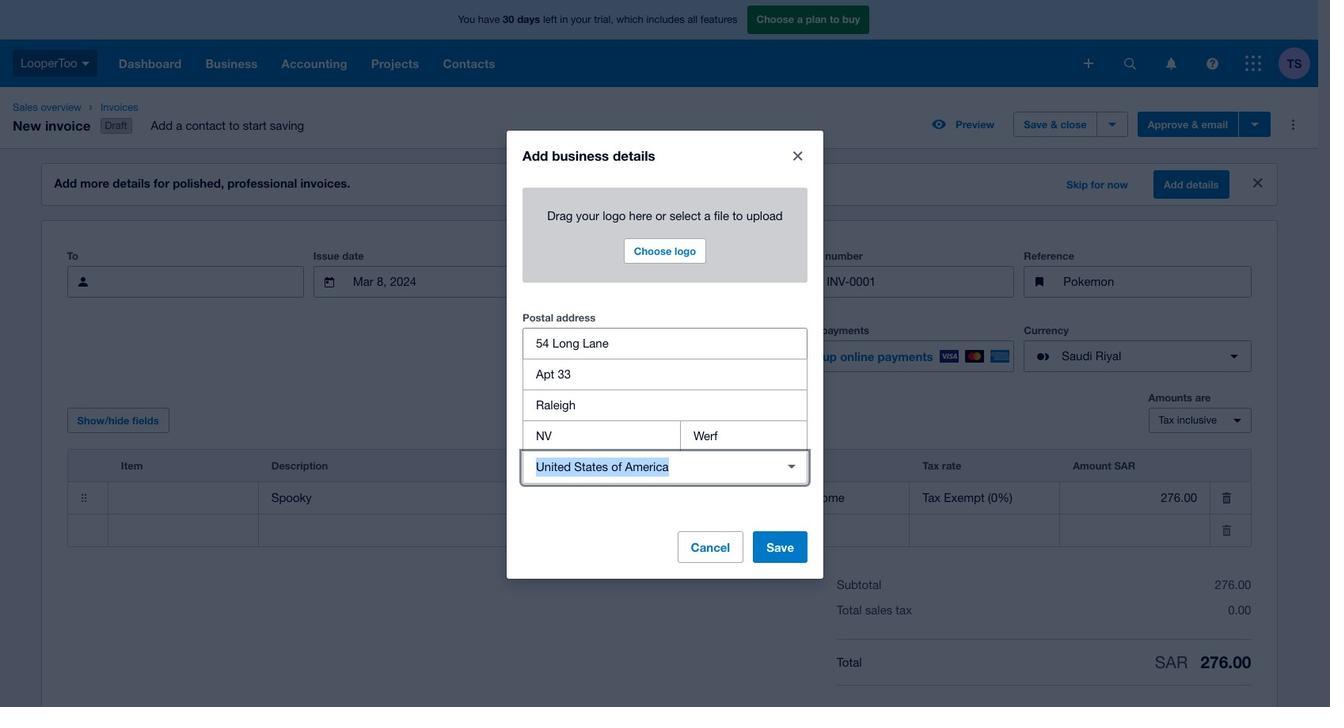 Task type: locate. For each thing, give the bounding box(es) containing it.
& inside save & close button
[[1051, 118, 1058, 131]]

add left business
[[523, 147, 548, 164]]

None text field
[[259, 516, 528, 546]]

logo
[[603, 209, 626, 222], [675, 244, 696, 257]]

1 vertical spatial logo
[[675, 244, 696, 257]]

0 vertical spatial total
[[837, 604, 862, 617]]

details inside the add business details dialog
[[613, 147, 655, 164]]

tax down amounts
[[1159, 414, 1175, 426]]

more date options image for issue date text box
[[509, 266, 541, 298]]

svg image right loopertoo
[[81, 62, 89, 66]]

& inside approve & email 'button'
[[1192, 118, 1199, 131]]

1 vertical spatial your
[[576, 209, 600, 222]]

more date options image up postal
[[509, 266, 541, 298]]

& left close
[[1051, 118, 1058, 131]]

more date options image
[[509, 266, 541, 298], [746, 266, 778, 298]]

close button
[[782, 140, 814, 171], [1245, 170, 1271, 196]]

new
[[13, 117, 41, 133]]

number
[[825, 250, 863, 262]]

details left close image
[[1187, 178, 1219, 191]]

1 total from the top
[[837, 604, 862, 617]]

issue
[[313, 250, 339, 262]]

includes
[[646, 14, 685, 26]]

0 horizontal spatial save
[[767, 540, 794, 554]]

total
[[837, 604, 862, 617], [837, 655, 862, 669]]

overview
[[41, 101, 81, 113]]

a
[[797, 13, 803, 26], [176, 119, 182, 132], [704, 209, 711, 222]]

approve & email button
[[1138, 112, 1239, 137]]

0 vertical spatial your
[[571, 14, 591, 26]]

save
[[1024, 118, 1048, 131], [767, 540, 794, 554]]

invoice number element
[[787, 266, 1015, 298]]

logo down select at the right top of page
[[675, 244, 696, 257]]

professional
[[228, 176, 297, 190]]

tax rate
[[923, 459, 962, 472]]

0 horizontal spatial tax
[[923, 459, 939, 472]]

2 total from the top
[[837, 655, 862, 669]]

2 horizontal spatial to
[[830, 13, 840, 26]]

preview button
[[923, 112, 1004, 137]]

clear image
[[776, 451, 808, 483]]

0 vertical spatial payments
[[822, 324, 870, 337]]

to inside the add business details dialog
[[733, 209, 743, 222]]

1 & from the left
[[1051, 118, 1058, 131]]

total down total sales tax
[[837, 655, 862, 669]]

to left start
[[229, 119, 240, 132]]

add inside dialog
[[523, 147, 548, 164]]

276.00 down 0.00
[[1201, 653, 1252, 672]]

1 horizontal spatial to
[[733, 209, 743, 222]]

1 horizontal spatial more date options image
[[746, 266, 778, 298]]

add left more
[[54, 176, 77, 190]]

select
[[670, 209, 701, 222]]

more date options image down upload
[[746, 266, 778, 298]]

1 vertical spatial sar
[[1155, 653, 1188, 672]]

total sales tax
[[837, 604, 912, 617]]

choose left plan
[[757, 13, 794, 26]]

tax inside popup button
[[1159, 414, 1175, 426]]

saudi riyal
[[1062, 349, 1122, 363]]

trial,
[[594, 14, 614, 26]]

plan
[[806, 13, 827, 26]]

Issue date text field
[[351, 267, 503, 297]]

1 horizontal spatial payments
[[878, 349, 933, 364]]

upload
[[746, 209, 783, 222]]

your inside the add business details dialog
[[576, 209, 600, 222]]

save left close
[[1024, 118, 1048, 131]]

add for add more details for polished, professional invoices.
[[54, 176, 77, 190]]

& left 'email'
[[1192, 118, 1199, 131]]

0 vertical spatial tax
[[1159, 414, 1175, 426]]

ts
[[1287, 56, 1302, 70]]

a left file
[[704, 209, 711, 222]]

276.00 up 0.00
[[1215, 578, 1252, 592]]

sar inside invoice line item list element
[[1114, 459, 1136, 472]]

cancel button
[[677, 531, 744, 563]]

close button right add details
[[1245, 170, 1271, 196]]

& for email
[[1192, 118, 1199, 131]]

tax left rate
[[923, 459, 939, 472]]

save right cancel button
[[767, 540, 794, 554]]

svg image
[[1124, 57, 1136, 69], [1166, 57, 1176, 69], [1206, 57, 1218, 69], [1084, 59, 1094, 68]]

riyal
[[1096, 349, 1122, 363]]

price
[[622, 459, 647, 472]]

you
[[458, 14, 475, 26]]

0 horizontal spatial logo
[[603, 209, 626, 222]]

choose inside "ts" banner
[[757, 13, 794, 26]]

loopertoo button
[[0, 40, 107, 87]]

1 horizontal spatial &
[[1192, 118, 1199, 131]]

to right file
[[733, 209, 743, 222]]

1 vertical spatial to
[[229, 119, 240, 132]]

show/hide fields
[[77, 414, 159, 427]]

invoice number
[[787, 250, 863, 262]]

2 horizontal spatial details
[[1187, 178, 1219, 191]]

details right more
[[113, 176, 150, 190]]

1 vertical spatial a
[[176, 119, 182, 132]]

now
[[1108, 178, 1128, 191]]

0 vertical spatial sar
[[1114, 459, 1136, 472]]

0 vertical spatial 276.00
[[1215, 578, 1252, 592]]

0 horizontal spatial svg image
[[81, 62, 89, 66]]

details for business
[[613, 147, 655, 164]]

details
[[613, 147, 655, 164], [113, 176, 150, 190], [1187, 178, 1219, 191]]

276.00 for subtotal
[[1215, 578, 1252, 592]]

1 horizontal spatial tax
[[1159, 414, 1175, 426]]

drag
[[547, 209, 573, 222]]

close
[[1061, 118, 1087, 131]]

payments
[[822, 324, 870, 337], [878, 349, 933, 364]]

to for contact
[[229, 119, 240, 132]]

276.00
[[1215, 578, 1252, 592], [1201, 653, 1252, 672]]

1 vertical spatial 276.00
[[1201, 653, 1252, 672]]

details for more
[[113, 176, 150, 190]]

save inside save button
[[767, 540, 794, 554]]

1 horizontal spatial a
[[704, 209, 711, 222]]

0 vertical spatial to
[[830, 13, 840, 26]]

close button up upload
[[782, 140, 814, 171]]

all
[[688, 14, 698, 26]]

buy
[[843, 13, 860, 26]]

choose up due date text field on the top of the page
[[634, 244, 672, 257]]

1 horizontal spatial logo
[[675, 244, 696, 257]]

sar
[[1114, 459, 1136, 472], [1155, 653, 1188, 672]]

add right now
[[1164, 178, 1184, 191]]

logo left here
[[603, 209, 626, 222]]

0 horizontal spatial more date options image
[[509, 266, 541, 298]]

online payments
[[787, 324, 870, 337]]

1 horizontal spatial details
[[613, 147, 655, 164]]

0 horizontal spatial to
[[229, 119, 240, 132]]

for left now
[[1091, 178, 1105, 191]]

tax inclusive
[[1159, 414, 1217, 426]]

add inside add details button
[[1164, 178, 1184, 191]]

1 vertical spatial choose
[[634, 244, 672, 257]]

0 horizontal spatial sar
[[1114, 459, 1136, 472]]

tax for tax inclusive
[[1159, 414, 1175, 426]]

0 horizontal spatial close button
[[782, 140, 814, 171]]

contact element
[[67, 266, 304, 298]]

your
[[571, 14, 591, 26], [576, 209, 600, 222]]

tax inside invoice line item list element
[[923, 459, 939, 472]]

svg image
[[1246, 55, 1261, 71], [81, 62, 89, 66]]

choose
[[757, 13, 794, 26], [634, 244, 672, 257]]

payments up online
[[822, 324, 870, 337]]

0 horizontal spatial choose
[[634, 244, 672, 257]]

add for add a contact to start saving
[[151, 119, 173, 132]]

invoice
[[45, 117, 91, 133]]

1 horizontal spatial sar
[[1155, 653, 1188, 672]]

0 horizontal spatial details
[[113, 176, 150, 190]]

item
[[121, 459, 143, 472]]

1 vertical spatial payments
[[878, 349, 933, 364]]

1 vertical spatial tax
[[923, 459, 939, 472]]

details right business
[[613, 147, 655, 164]]

0 horizontal spatial &
[[1051, 118, 1058, 131]]

you have 30 days left in your trial, which includes all features
[[458, 13, 738, 26]]

set
[[801, 349, 819, 364]]

1 horizontal spatial for
[[1091, 178, 1105, 191]]

1 vertical spatial save
[[767, 540, 794, 554]]

2 vertical spatial a
[[704, 209, 711, 222]]

2 & from the left
[[1192, 118, 1199, 131]]

add left the contact
[[151, 119, 173, 132]]

close image
[[1253, 178, 1263, 188]]

invoices.
[[301, 176, 350, 190]]

details inside add details button
[[1187, 178, 1219, 191]]

invoice
[[787, 250, 822, 262]]

total for total
[[837, 655, 862, 669]]

your right the in in the left top of the page
[[571, 14, 591, 26]]

ts banner
[[0, 0, 1318, 87]]

2 more date options image from the left
[[746, 266, 778, 298]]

& for close
[[1051, 118, 1058, 131]]

30
[[503, 13, 514, 26]]

to inside "ts" banner
[[830, 13, 840, 26]]

approve
[[1148, 118, 1189, 131]]

approve & email
[[1148, 118, 1228, 131]]

saudi
[[1062, 349, 1093, 363]]

&
[[1051, 118, 1058, 131], [1192, 118, 1199, 131]]

Line 2 field
[[523, 359, 807, 389]]

your right "drag"
[[576, 209, 600, 222]]

0 vertical spatial a
[[797, 13, 803, 26]]

for
[[154, 176, 169, 190], [1091, 178, 1105, 191]]

set up online payments
[[801, 349, 933, 364]]

0 horizontal spatial a
[[176, 119, 182, 132]]

2 vertical spatial to
[[733, 209, 743, 222]]

a left the contact
[[176, 119, 182, 132]]

to left buy on the right top of page
[[830, 13, 840, 26]]

a inside "ts" banner
[[797, 13, 803, 26]]

sales
[[13, 101, 38, 113]]

invoices
[[100, 101, 138, 113]]

payments right online
[[878, 349, 933, 364]]

to
[[830, 13, 840, 26], [229, 119, 240, 132], [733, 209, 743, 222]]

amounts
[[1149, 391, 1193, 404]]

1 more date options image from the left
[[509, 266, 541, 298]]

1 horizontal spatial choose
[[757, 13, 794, 26]]

skip for now button
[[1057, 172, 1138, 197]]

are
[[1196, 391, 1211, 404]]

0 vertical spatial choose
[[757, 13, 794, 26]]

0 vertical spatial save
[[1024, 118, 1048, 131]]

None field
[[529, 483, 609, 513], [609, 483, 759, 513], [1060, 483, 1210, 513], [609, 516, 759, 546], [1060, 516, 1210, 546], [529, 483, 609, 513], [609, 483, 759, 513], [1060, 483, 1210, 513], [609, 516, 759, 546], [1060, 516, 1210, 546]]

a left plan
[[797, 13, 803, 26]]

1 vertical spatial total
[[837, 655, 862, 669]]

choose inside button
[[634, 244, 672, 257]]

invoice line item list element
[[67, 449, 1252, 547]]

save for save & close
[[1024, 118, 1048, 131]]

save inside save & close button
[[1024, 118, 1048, 131]]

for left polished,
[[154, 176, 169, 190]]

1 horizontal spatial save
[[1024, 118, 1048, 131]]

2 horizontal spatial a
[[797, 13, 803, 26]]

total down subtotal
[[837, 604, 862, 617]]

to for plan
[[830, 13, 840, 26]]

svg image left ts
[[1246, 55, 1261, 71]]

add business details
[[523, 147, 655, 164]]

in
[[560, 14, 568, 26]]



Task type: describe. For each thing, give the bounding box(es) containing it.
for inside skip for now button
[[1091, 178, 1105, 191]]

0.00
[[1228, 604, 1252, 617]]

drag your logo here or select a file to upload
[[547, 209, 783, 222]]

amount sar
[[1073, 459, 1136, 472]]

choose for choose a plan to buy
[[757, 13, 794, 26]]

choose logo button
[[624, 238, 707, 263]]

new invoice
[[13, 117, 91, 133]]

sales overview
[[13, 101, 81, 113]]

add for add business details
[[523, 147, 548, 164]]

Spooky text field
[[259, 483, 528, 513]]

currency
[[1024, 324, 1069, 337]]

here
[[629, 209, 652, 222]]

which
[[617, 14, 644, 26]]

save button
[[753, 531, 808, 563]]

Due date text field
[[588, 267, 740, 297]]

fields
[[132, 414, 159, 427]]

a for contact
[[176, 119, 182, 132]]

total for total sales tax
[[837, 604, 862, 617]]

save for save
[[767, 540, 794, 554]]

postal
[[523, 311, 554, 323]]

State/Region field
[[523, 421, 680, 451]]

To text field
[[105, 267, 303, 297]]

save & close button
[[1014, 112, 1097, 137]]

amount
[[1073, 459, 1112, 472]]

add for add details
[[1164, 178, 1184, 191]]

your inside you have 30 days left in your trial, which includes all features
[[571, 14, 591, 26]]

invoices link
[[94, 100, 317, 116]]

reference
[[1024, 250, 1074, 262]]

Invoice number text field
[[825, 267, 1014, 297]]

skip
[[1067, 178, 1088, 191]]

cancel
[[691, 540, 730, 554]]

tax
[[896, 604, 912, 617]]

amounts are
[[1149, 391, 1211, 404]]

0 horizontal spatial for
[[154, 176, 169, 190]]

left
[[543, 14, 557, 26]]

more date options image for due date text field on the top of the page
[[746, 266, 778, 298]]

skip for now
[[1067, 178, 1128, 191]]

a for plan
[[797, 13, 803, 26]]

ts button
[[1279, 40, 1318, 87]]

add a contact to start saving
[[151, 119, 304, 132]]

Country field
[[523, 452, 770, 482]]

inclusive
[[1177, 414, 1217, 426]]

tax for tax rate
[[923, 459, 939, 472]]

date
[[342, 250, 364, 262]]

polished,
[[173, 176, 224, 190]]

file
[[714, 209, 729, 222]]

online
[[840, 349, 875, 364]]

subtotal
[[837, 578, 882, 592]]

svg image inside loopertoo popup button
[[81, 62, 89, 66]]

qty.
[[541, 459, 561, 472]]

choose logo
[[634, 244, 696, 257]]

tax inclusive button
[[1149, 408, 1252, 433]]

business
[[552, 147, 609, 164]]

draft
[[105, 120, 127, 132]]

Postal address field
[[523, 328, 807, 358]]

add business details dialog
[[507, 130, 824, 578]]

email
[[1202, 118, 1228, 131]]

1 horizontal spatial close button
[[1245, 170, 1271, 196]]

close image
[[793, 151, 803, 160]]

276.00 for sar
[[1201, 653, 1252, 672]]

sales overview link
[[6, 100, 88, 116]]

account
[[772, 459, 813, 472]]

choose a plan to buy
[[757, 13, 860, 26]]

City/Town field
[[523, 390, 807, 420]]

0 vertical spatial logo
[[603, 209, 626, 222]]

description
[[271, 459, 328, 472]]

postal address
[[523, 311, 596, 323]]

contact
[[186, 119, 226, 132]]

choose for choose logo
[[634, 244, 672, 257]]

logo inside "choose logo" button
[[675, 244, 696, 257]]

preview
[[956, 118, 995, 131]]

sales
[[865, 604, 893, 617]]

Reference text field
[[1062, 267, 1251, 297]]

saudi riyal button
[[1024, 341, 1252, 372]]

start
[[243, 119, 267, 132]]

days
[[517, 13, 540, 26]]

address
[[556, 311, 596, 323]]

loopertoo
[[21, 56, 77, 69]]

add details
[[1164, 178, 1219, 191]]

show/hide
[[77, 414, 129, 427]]

add details button
[[1154, 170, 1229, 199]]

1 horizontal spatial svg image
[[1246, 55, 1261, 71]]

up
[[823, 349, 837, 364]]

add more details for polished, professional invoices.
[[54, 176, 350, 190]]

online
[[787, 324, 819, 337]]

save & close
[[1024, 118, 1087, 131]]

features
[[701, 14, 738, 26]]

set up online payments button
[[787, 341, 1015, 372]]

a inside dialog
[[704, 209, 711, 222]]

to
[[67, 250, 78, 262]]

or
[[656, 209, 666, 222]]

issue date
[[313, 250, 364, 262]]

ZIP/Postcode field
[[681, 421, 807, 451]]

payments inside set up online payments popup button
[[878, 349, 933, 364]]

rate
[[942, 459, 962, 472]]

show/hide fields button
[[67, 408, 169, 433]]

0 horizontal spatial payments
[[822, 324, 870, 337]]



Task type: vqa. For each thing, say whether or not it's contained in the screenshot.
banner
no



